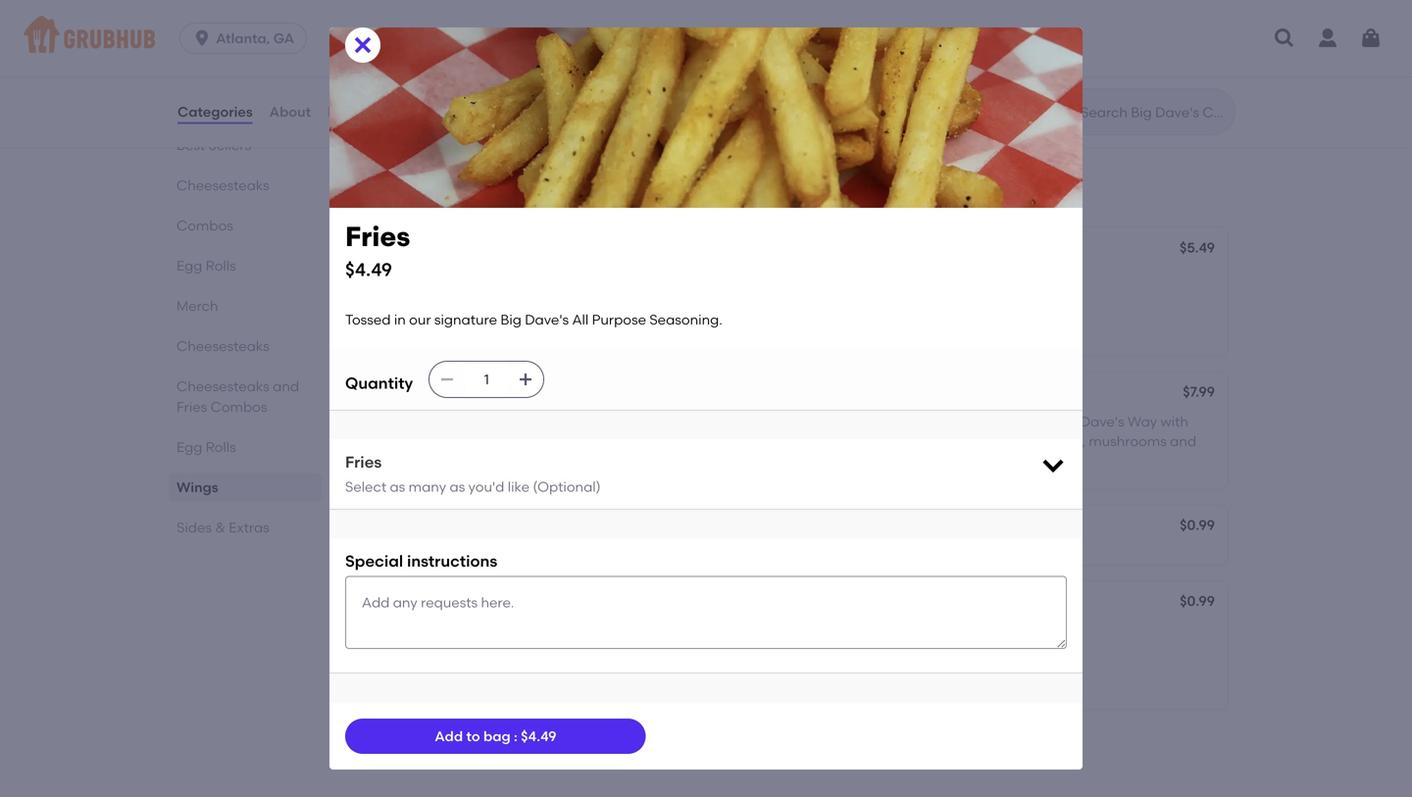 Task type: vqa. For each thing, say whether or not it's contained in the screenshot.
the • related to Taco Bell
no



Task type: describe. For each thing, give the bounding box(es) containing it.
best sellers
[[177, 137, 251, 153]]

0 vertical spatial sides
[[361, 182, 417, 207]]

0 horizontal spatial svg image
[[351, 33, 375, 57]]

sweet chilli sauce image
[[642, 582, 789, 709]]

onions, for seasoned fries topped seasoned chicken dave's way with onions, banana peppers, sweet peppers, mushrooms and all three cheeses.
[[377, 433, 424, 450]]

1 $0.99 from the top
[[1180, 517, 1215, 534]]

sauce).
[[377, 643, 425, 659]]

(egg
[[566, 623, 597, 639]]

topped for chicken
[[477, 413, 526, 430]]

1 vertical spatial $4.49
[[521, 728, 557, 745]]

1 horizontal spatial sides & extras
[[361, 182, 508, 207]]

cheeses. for seasoned fries topped seasoned chicken dave's way with onions, banana peppers, sweet peppers, mushrooms and all three cheeses.
[[434, 453, 492, 470]]

1 vertical spatial tossed
[[345, 311, 391, 328]]

0 horizontal spatial seasoning.
[[434, 289, 507, 306]]

signature inside tossed in our signature big dave's all purpose seasoning.
[[466, 269, 529, 286]]

like
[[508, 479, 530, 496]]

chilli
[[421, 595, 455, 612]]

$15.99
[[736, 94, 776, 111]]

many
[[409, 479, 446, 496]]

1 vertical spatial svg image
[[440, 372, 455, 388]]

combos inside cheesesteaks and fries combos
[[211, 399, 267, 415]]

about
[[269, 103, 311, 120]]

2 egg rolls from the top
[[177, 439, 236, 456]]

categories
[[178, 103, 253, 120]]

2 egg from the top
[[177, 439, 202, 456]]

1 vertical spatial sides & extras
[[177, 519, 270, 536]]

fries for seasoned fries topped seasoned chicken dave's way with onions, banana peppers, sweet peppers, mushrooms and all three cheeses.
[[446, 413, 474, 430]]

our for fries
[[441, 269, 463, 286]]

1 vertical spatial our
[[409, 311, 431, 328]]

of
[[409, 623, 422, 639]]

reviews
[[328, 103, 382, 120]]

sweet for chicken
[[545, 433, 584, 450]]

2 rolls from the top
[[206, 439, 236, 456]]

mushrooms for ribeye
[[1089, 433, 1167, 450]]

three for seasoned fries topped seasoned ribeye dave's way with onions, banana peppers, sweet peppers, mushrooms and all three cheeses.
[[835, 453, 870, 470]]

fries $4.49
[[345, 220, 410, 281]]

1 vertical spatial extras
[[229, 519, 270, 536]]

10 piece wings
[[377, 96, 477, 113]]

categories button
[[177, 77, 254, 147]]

seasoned for ribeye
[[969, 413, 1033, 430]]

philly fries with chicken
[[377, 386, 538, 402]]

add
[[435, 728, 463, 745]]

all for seasoned fries topped seasoned chicken dave's way with onions, banana peppers, sweet peppers, mushrooms and all three cheeses.
[[377, 453, 392, 470]]

fries select as many as you'd like (optional)
[[345, 453, 601, 496]]

$5.49
[[1180, 239, 1215, 256]]

$4.49 inside fries $4.49
[[345, 259, 392, 281]]

:
[[514, 728, 518, 745]]

1 cheesesteaks from the top
[[177, 177, 270, 194]]

$5.49 button
[[804, 228, 1228, 356]]

(optional)
[[533, 479, 601, 496]]

3 peppers, from the left
[[923, 433, 982, 450]]

0 vertical spatial combos
[[177, 217, 233, 234]]

select
[[345, 479, 387, 496]]

side of our sweet chili sauce (egg roll sauce).
[[377, 623, 620, 659]]

1 horizontal spatial purpose
[[592, 311, 646, 328]]

0 horizontal spatial sides
[[177, 519, 212, 536]]

fries for fries $4.49
[[345, 220, 410, 253]]

purpose inside tossed in our signature big dave's all purpose seasoning.
[[377, 289, 431, 306]]

quantity
[[345, 374, 413, 393]]

1 vertical spatial wings
[[435, 96, 477, 113]]

chili
[[493, 623, 519, 639]]

0 horizontal spatial wings
[[177, 479, 218, 496]]

ga
[[273, 30, 294, 47]]

sellers
[[208, 137, 251, 153]]

1 vertical spatial tossed in our signature big dave's all purpose seasoning.
[[345, 311, 723, 328]]

0 vertical spatial &
[[422, 182, 438, 207]]

fries for seasoned fries topped seasoned ribeye dave's way with onions, banana peppers, sweet peppers, mushrooms and all three cheeses.
[[886, 413, 913, 430]]

banana for seasoned fries topped seasoned chicken dave's way with onions, banana peppers, sweet peppers, mushrooms and all three cheeses.
[[427, 433, 480, 450]]

all inside tossed in our signature big dave's all purpose seasoning.
[[604, 269, 620, 286]]

our for sweet chilli sauce
[[425, 623, 447, 639]]

1 peppers, from the left
[[483, 433, 542, 450]]

side
[[377, 623, 405, 639]]

mushrooms for chicken
[[650, 433, 728, 450]]

three for seasoned fries topped seasoned chicken dave's way with onions, banana peppers, sweet peppers, mushrooms and all three cheeses.
[[396, 453, 431, 470]]

with for seasoned fries topped seasoned ribeye dave's way with onions, banana peppers, sweet peppers, mushrooms and all three cheeses.
[[1161, 413, 1189, 430]]

you'd
[[469, 479, 505, 496]]

special
[[345, 552, 403, 571]]

sauce
[[459, 595, 501, 612]]

1 vertical spatial &
[[215, 519, 226, 536]]

in inside tossed in our signature big dave's all purpose seasoning.
[[426, 269, 437, 286]]

and inside cheesesteaks and fries combos
[[273, 378, 299, 395]]

2 cheesesteaks from the top
[[177, 338, 270, 354]]

philly
[[377, 386, 413, 402]]

atlanta, ga
[[216, 30, 294, 47]]

1 vertical spatial seasoning.
[[650, 311, 723, 328]]

fries for fries select as many as you'd like (optional)
[[345, 453, 382, 472]]

fries image
[[642, 228, 789, 356]]



Task type: locate. For each thing, give the bounding box(es) containing it.
1 mushrooms from the left
[[650, 433, 728, 450]]

1 horizontal spatial banana
[[867, 433, 920, 450]]

0 horizontal spatial three
[[396, 453, 431, 470]]

way inside seasoned fries topped seasoned ribeye dave's way with onions, banana peppers, sweet peppers, mushrooms and all three cheeses.
[[1128, 413, 1158, 430]]

Special instructions text field
[[345, 576, 1067, 650]]

rolls down cheesesteaks and fries combos
[[206, 439, 236, 456]]

in right fries $4.49
[[426, 269, 437, 286]]

1 horizontal spatial all
[[604, 269, 620, 286]]

2 seasoned from the left
[[969, 413, 1033, 430]]

cheesesteaks and fries combos
[[177, 378, 299, 415]]

0 vertical spatial extras
[[443, 182, 508, 207]]

sweet
[[377, 595, 418, 612]]

2 onions, from the left
[[816, 433, 863, 450]]

1 vertical spatial sides
[[177, 519, 212, 536]]

1 way from the left
[[699, 413, 729, 430]]

sweet for ribeye
[[985, 433, 1024, 450]]

sauce
[[523, 623, 563, 639]]

way right 'ribeye' at right bottom
[[1128, 413, 1158, 430]]

merch
[[177, 298, 218, 314]]

1 egg from the top
[[177, 257, 202, 274]]

1 horizontal spatial in
[[426, 269, 437, 286]]

roll
[[600, 623, 620, 639]]

1 horizontal spatial and
[[731, 433, 757, 450]]

0 vertical spatial $4.49
[[345, 259, 392, 281]]

0 horizontal spatial seasoned
[[529, 413, 594, 430]]

egg
[[177, 257, 202, 274], [177, 439, 202, 456]]

mushrooms inside seasoned fries topped seasoned ribeye dave's way with onions, banana peppers, sweet peppers, mushrooms and all three cheeses.
[[1089, 433, 1167, 450]]

banana inside seasoned fries topped seasoned ribeye dave's way with onions, banana peppers, sweet peppers, mushrooms and all three cheeses.
[[867, 433, 920, 450]]

about button
[[268, 77, 312, 147]]

0 horizontal spatial way
[[699, 413, 729, 430]]

0 horizontal spatial &
[[215, 519, 226, 536]]

piece
[[394, 96, 432, 113]]

purpose
[[377, 289, 431, 306], [592, 311, 646, 328]]

dave's inside tossed in our signature big dave's all purpose seasoning.
[[556, 269, 600, 286]]

and for seasoned fries topped seasoned chicken dave's way with onions, banana peppers, sweet peppers, mushrooms and all three cheeses.
[[731, 433, 757, 450]]

0 vertical spatial $0.99 button
[[804, 506, 1228, 565]]

0 vertical spatial rolls
[[206, 257, 236, 274]]

10
[[377, 96, 391, 113]]

instructions
[[407, 552, 498, 571]]

cheeses.
[[434, 453, 492, 470], [873, 453, 931, 470]]

0 horizontal spatial $4.49
[[345, 259, 392, 281]]

with
[[451, 386, 480, 402], [732, 413, 760, 430], [1161, 413, 1189, 430]]

seasoned for chicken
[[529, 413, 594, 430]]

with for seasoned fries topped seasoned chicken dave's way with onions, banana peppers, sweet peppers, mushrooms and all three cheeses.
[[732, 413, 760, 430]]

as left many
[[390, 479, 405, 496]]

seasoned for seasoned fries topped seasoned chicken dave's way with onions, banana peppers, sweet peppers, mushrooms and all three cheeses.
[[377, 413, 443, 430]]

and inside seasoned fries topped seasoned chicken dave's way with onions, banana peppers, sweet peppers, mushrooms and all three cheeses.
[[731, 433, 757, 450]]

1 seasoned from the left
[[377, 413, 443, 430]]

2 cheeses. from the left
[[873, 453, 931, 470]]

1 vertical spatial cheesesteaks
[[177, 338, 270, 354]]

all
[[604, 269, 620, 286], [572, 311, 589, 328]]

sweet inside 'side of our sweet chili sauce (egg roll sauce).'
[[450, 623, 490, 639]]

0 horizontal spatial seasoned
[[377, 413, 443, 430]]

atlanta,
[[216, 30, 270, 47]]

1 vertical spatial all
[[572, 311, 589, 328]]

1 egg rolls from the top
[[177, 257, 236, 274]]

seasoned
[[377, 413, 443, 430], [816, 413, 882, 430]]

1 horizontal spatial $4.49
[[521, 728, 557, 745]]

2 all from the left
[[816, 453, 832, 470]]

3 cheesesteaks from the top
[[177, 378, 270, 395]]

1 topped from the left
[[477, 413, 526, 430]]

$4.49
[[345, 259, 392, 281], [521, 728, 557, 745]]

2 peppers, from the left
[[588, 433, 646, 450]]

three
[[396, 453, 431, 470], [835, 453, 870, 470]]

fries inside fries select as many as you'd like (optional)
[[345, 453, 382, 472]]

svg image left the input item quantity number field at the left of the page
[[440, 372, 455, 388]]

atlanta, ga button
[[180, 23, 315, 54]]

1 horizontal spatial svg image
[[440, 372, 455, 388]]

2 horizontal spatial and
[[1170, 433, 1197, 450]]

1 all from the left
[[377, 453, 392, 470]]

rolls
[[206, 257, 236, 274], [206, 439, 236, 456]]

svg image down 'ribeye' at right bottom
[[1040, 451, 1067, 479]]

sides & extras
[[361, 182, 508, 207], [177, 519, 270, 536]]

1 vertical spatial egg
[[177, 439, 202, 456]]

1 vertical spatial in
[[394, 311, 406, 328]]

1 onions, from the left
[[377, 433, 424, 450]]

1 horizontal spatial extras
[[443, 182, 508, 207]]

2 as from the left
[[450, 479, 465, 496]]

2 $0.99 from the top
[[1180, 593, 1215, 610]]

0 vertical spatial svg image
[[351, 33, 375, 57]]

sweet inside seasoned fries topped seasoned ribeye dave's way with onions, banana peppers, sweet peppers, mushrooms and all three cheeses.
[[985, 433, 1024, 450]]

all inside seasoned fries topped seasoned chicken dave's way with onions, banana peppers, sweet peppers, mushrooms and all three cheeses.
[[377, 453, 392, 470]]

and for seasoned fries topped seasoned ribeye dave's way with onions, banana peppers, sweet peppers, mushrooms and all three cheeses.
[[1170, 433, 1197, 450]]

2 three from the left
[[835, 453, 870, 470]]

1 vertical spatial purpose
[[592, 311, 646, 328]]

1 horizontal spatial topped
[[917, 413, 966, 430]]

our
[[441, 269, 463, 286], [409, 311, 431, 328], [425, 623, 447, 639]]

0 vertical spatial sides & extras
[[361, 182, 508, 207]]

1 horizontal spatial all
[[816, 453, 832, 470]]

way for seasoned fries topped seasoned ribeye dave's way with onions, banana peppers, sweet peppers, mushrooms and all three cheeses.
[[1128, 413, 1158, 430]]

reviews button
[[327, 77, 383, 147]]

1 horizontal spatial cheeses.
[[873, 453, 931, 470]]

and
[[273, 378, 299, 395], [731, 433, 757, 450], [1170, 433, 1197, 450]]

0 horizontal spatial extras
[[229, 519, 270, 536]]

2 vertical spatial wings
[[177, 479, 218, 496]]

1 horizontal spatial three
[[835, 453, 870, 470]]

egg up merch
[[177, 257, 202, 274]]

egg down cheesesteaks and fries combos
[[177, 439, 202, 456]]

fries
[[446, 413, 474, 430], [886, 413, 913, 430]]

0 horizontal spatial all
[[377, 453, 392, 470]]

1 horizontal spatial seasoned
[[816, 413, 882, 430]]

fries for fries
[[377, 241, 408, 258]]

1 horizontal spatial &
[[422, 182, 438, 207]]

chicken
[[597, 413, 649, 430]]

egg rolls down cheesesteaks and fries combos
[[177, 439, 236, 456]]

sweet inside seasoned fries topped seasoned chicken dave's way with onions, banana peppers, sweet peppers, mushrooms and all three cheeses.
[[545, 433, 584, 450]]

1 horizontal spatial seasoned
[[969, 413, 1033, 430]]

1 banana from the left
[[427, 433, 480, 450]]

onions, for seasoned fries topped seasoned ribeye dave's way with onions, banana peppers, sweet peppers, mushrooms and all three cheeses.
[[816, 433, 863, 450]]

2 seasoned from the left
[[816, 413, 882, 430]]

peppers,
[[483, 433, 542, 450], [588, 433, 646, 450], [923, 433, 982, 450], [1027, 433, 1086, 450]]

4 peppers, from the left
[[1027, 433, 1086, 450]]

0 horizontal spatial big
[[501, 311, 522, 328]]

all
[[377, 453, 392, 470], [816, 453, 832, 470]]

in up quantity
[[394, 311, 406, 328]]

topped for ribeye
[[917, 413, 966, 430]]

ribeye
[[1037, 413, 1078, 430]]

svg image
[[351, 33, 375, 57], [440, 372, 455, 388], [1040, 451, 1067, 479]]

seasoned fries topped seasoned ribeye dave's way with onions, banana peppers, sweet peppers, mushrooms and all three cheeses.
[[816, 413, 1197, 470]]

as left you'd
[[450, 479, 465, 496]]

seasoned inside seasoned fries topped seasoned chicken dave's way with onions, banana peppers, sweet peppers, mushrooms and all three cheeses.
[[377, 413, 443, 430]]

0 vertical spatial big
[[532, 269, 553, 286]]

seasoned for seasoned fries topped seasoned ribeye dave's way with onions, banana peppers, sweet peppers, mushrooms and all three cheeses.
[[816, 413, 882, 430]]

&
[[422, 182, 438, 207], [215, 519, 226, 536]]

0 horizontal spatial fries
[[446, 413, 474, 430]]

big
[[532, 269, 553, 286], [501, 311, 522, 328]]

cheeses. inside seasoned fries topped seasoned chicken dave's way with onions, banana peppers, sweet peppers, mushrooms and all three cheeses.
[[434, 453, 492, 470]]

our up quantity
[[409, 311, 431, 328]]

0 vertical spatial tossed
[[377, 269, 422, 286]]

mushrooms inside seasoned fries topped seasoned chicken dave's way with onions, banana peppers, sweet peppers, mushrooms and all three cheeses.
[[650, 433, 728, 450]]

2 mushrooms from the left
[[1089, 433, 1167, 450]]

1 horizontal spatial fries
[[886, 413, 913, 430]]

$7.99
[[1183, 384, 1215, 400]]

2 horizontal spatial svg image
[[1040, 451, 1067, 479]]

dave's inside seasoned fries topped seasoned ribeye dave's way with onions, banana peppers, sweet peppers, mushrooms and all three cheeses.
[[1081, 413, 1125, 430]]

1 fries from the left
[[446, 413, 474, 430]]

three inside seasoned fries topped seasoned chicken dave's way with onions, banana peppers, sweet peppers, mushrooms and all three cheeses.
[[396, 453, 431, 470]]

egg rolls
[[177, 257, 236, 274], [177, 439, 236, 456]]

cheeses. inside seasoned fries topped seasoned ribeye dave's way with onions, banana peppers, sweet peppers, mushrooms and all three cheeses.
[[873, 453, 931, 470]]

0 vertical spatial $0.99
[[1180, 517, 1215, 534]]

2 vertical spatial our
[[425, 623, 447, 639]]

chicken
[[483, 386, 538, 402]]

1 horizontal spatial with
[[732, 413, 760, 430]]

signature
[[466, 269, 529, 286], [434, 311, 497, 328]]

2 horizontal spatial wings
[[435, 96, 477, 113]]

0 vertical spatial in
[[426, 269, 437, 286]]

2 horizontal spatial with
[[1161, 413, 1189, 430]]

1 horizontal spatial sides
[[361, 182, 417, 207]]

our right fries $4.49
[[441, 269, 463, 286]]

0 horizontal spatial all
[[572, 311, 589, 328]]

1 vertical spatial $0.99
[[1180, 593, 1215, 610]]

big inside tossed in our signature big dave's all purpose seasoning.
[[532, 269, 553, 286]]

fries
[[345, 220, 410, 253], [377, 241, 408, 258], [416, 386, 448, 402], [177, 399, 207, 415], [345, 453, 382, 472]]

in
[[426, 269, 437, 286], [394, 311, 406, 328]]

as
[[390, 479, 405, 496], [450, 479, 465, 496]]

0 vertical spatial wings
[[361, 37, 425, 62]]

2 banana from the left
[[867, 433, 920, 450]]

main navigation navigation
[[0, 0, 1413, 77]]

seasoning.
[[434, 289, 507, 306], [650, 311, 723, 328]]

best
[[177, 137, 205, 153]]

seasoned down chicken
[[529, 413, 594, 430]]

and inside seasoned fries topped seasoned ribeye dave's way with onions, banana peppers, sweet peppers, mushrooms and all three cheeses.
[[1170, 433, 1197, 450]]

to
[[466, 728, 480, 745]]

way for seasoned fries topped seasoned chicken dave's way with onions, banana peppers, sweet peppers, mushrooms and all three cheeses.
[[699, 413, 729, 430]]

0 horizontal spatial mushrooms
[[650, 433, 728, 450]]

1 horizontal spatial big
[[532, 269, 553, 286]]

1 as from the left
[[390, 479, 405, 496]]

sweet chilli sauce
[[377, 595, 501, 612]]

topped
[[477, 413, 526, 430], [917, 413, 966, 430]]

$0.99
[[1180, 517, 1215, 534], [1180, 593, 1215, 610]]

banana
[[427, 433, 480, 450], [867, 433, 920, 450]]

2 $0.99 button from the top
[[804, 582, 1228, 709]]

1 seasoned from the left
[[529, 413, 594, 430]]

onions, inside seasoned fries topped seasoned ribeye dave's way with onions, banana peppers, sweet peppers, mushrooms and all three cheeses.
[[816, 433, 863, 450]]

0 vertical spatial egg rolls
[[177, 257, 236, 274]]

1 horizontal spatial as
[[450, 479, 465, 496]]

0 horizontal spatial with
[[451, 386, 480, 402]]

bag
[[484, 728, 511, 745]]

0 vertical spatial seasoning.
[[434, 289, 507, 306]]

0 horizontal spatial onions,
[[377, 433, 424, 450]]

way right chicken
[[699, 413, 729, 430]]

0 horizontal spatial purpose
[[377, 289, 431, 306]]

seasoned left 'ribeye' at right bottom
[[969, 413, 1033, 430]]

special instructions
[[345, 552, 498, 571]]

1 vertical spatial egg rolls
[[177, 439, 236, 456]]

1 cheeses. from the left
[[434, 453, 492, 470]]

1 rolls from the top
[[206, 257, 236, 274]]

1 $0.99 button from the top
[[804, 506, 1228, 565]]

way inside seasoned fries topped seasoned chicken dave's way with onions, banana peppers, sweet peppers, mushrooms and all three cheeses.
[[699, 413, 729, 430]]

with inside seasoned fries topped seasoned chicken dave's way with onions, banana peppers, sweet peppers, mushrooms and all three cheeses.
[[732, 413, 760, 430]]

1 vertical spatial rolls
[[206, 439, 236, 456]]

three inside seasoned fries topped seasoned ribeye dave's way with onions, banana peppers, sweet peppers, mushrooms and all three cheeses.
[[835, 453, 870, 470]]

egg rolls up merch
[[177, 257, 236, 274]]

our inside 'side of our sweet chili sauce (egg roll sauce).'
[[425, 623, 447, 639]]

1 horizontal spatial sweet
[[545, 433, 584, 450]]

1 three from the left
[[396, 453, 431, 470]]

with inside seasoned fries topped seasoned ribeye dave's way with onions, banana peppers, sweet peppers, mushrooms and all three cheeses.
[[1161, 413, 1189, 430]]

dave's
[[556, 269, 600, 286], [525, 311, 569, 328], [652, 413, 696, 430], [1081, 413, 1125, 430]]

search icon image
[[1050, 100, 1073, 124]]

Input item quantity number field
[[465, 362, 508, 397]]

1 vertical spatial signature
[[434, 311, 497, 328]]

1 horizontal spatial seasoning.
[[650, 311, 723, 328]]

svg image
[[1273, 26, 1297, 50], [1360, 26, 1383, 50], [192, 28, 212, 48], [518, 372, 534, 388]]

tossed inside tossed in our signature big dave's all purpose seasoning.
[[377, 269, 422, 286]]

seasoned inside seasoned fries topped seasoned ribeye dave's way with onions, banana peppers, sweet peppers, mushrooms and all three cheeses.
[[816, 413, 882, 430]]

0 vertical spatial our
[[441, 269, 463, 286]]

2 way from the left
[[1128, 413, 1158, 430]]

0 horizontal spatial cheeses.
[[434, 453, 492, 470]]

our right of
[[425, 623, 447, 639]]

svg image up reviews
[[351, 33, 375, 57]]

1 vertical spatial big
[[501, 311, 522, 328]]

2 horizontal spatial sweet
[[985, 433, 1024, 450]]

0 vertical spatial cheesesteaks
[[177, 177, 270, 194]]

onions, inside seasoned fries topped seasoned chicken dave's way with onions, banana peppers, sweet peppers, mushrooms and all three cheeses.
[[377, 433, 424, 450]]

0 vertical spatial all
[[604, 269, 620, 286]]

cheesesteaks inside cheesesteaks and fries combos
[[177, 378, 270, 395]]

1 horizontal spatial mushrooms
[[1089, 433, 1167, 450]]

combos
[[177, 217, 233, 234], [211, 399, 267, 415]]

cheeses. for seasoned fries topped seasoned ribeye dave's way with onions, banana peppers, sweet peppers, mushrooms and all three cheeses.
[[873, 453, 931, 470]]

1 horizontal spatial way
[[1128, 413, 1158, 430]]

add to bag : $4.49
[[435, 728, 557, 745]]

our inside tossed in our signature big dave's all purpose seasoning.
[[441, 269, 463, 286]]

svg image inside atlanta, ga button
[[192, 28, 212, 48]]

mushrooms
[[650, 433, 728, 450], [1089, 433, 1167, 450]]

cheesesteaks
[[177, 177, 270, 194], [177, 338, 270, 354], [177, 378, 270, 395]]

0 horizontal spatial in
[[394, 311, 406, 328]]

topped inside seasoned fries topped seasoned chicken dave's way with onions, banana peppers, sweet peppers, mushrooms and all three cheeses.
[[477, 413, 526, 430]]

onions,
[[377, 433, 424, 450], [816, 433, 863, 450]]

$0.99 button
[[804, 506, 1228, 565], [804, 582, 1228, 709]]

seasoned fries topped seasoned chicken dave's way with onions, banana peppers, sweet peppers, mushrooms and all three cheeses.
[[377, 413, 760, 470]]

rolls up merch
[[206, 257, 236, 274]]

0 horizontal spatial sweet
[[450, 623, 490, 639]]

way
[[699, 413, 729, 430], [1128, 413, 1158, 430]]

banana inside seasoned fries topped seasoned chicken dave's way with onions, banana peppers, sweet peppers, mushrooms and all three cheeses.
[[427, 433, 480, 450]]

tossed in our signature big dave's all purpose seasoning.
[[377, 269, 620, 306], [345, 311, 723, 328]]

tossed
[[377, 269, 422, 286], [345, 311, 391, 328]]

fries inside cheesesteaks and fries combos
[[177, 399, 207, 415]]

1 horizontal spatial onions,
[[816, 433, 863, 450]]

0 horizontal spatial as
[[390, 479, 405, 496]]

wings
[[361, 37, 425, 62], [435, 96, 477, 113], [177, 479, 218, 496]]

dave's inside seasoned fries topped seasoned chicken dave's way with onions, banana peppers, sweet peppers, mushrooms and all three cheeses.
[[652, 413, 696, 430]]

0 vertical spatial purpose
[[377, 289, 431, 306]]

2 fries from the left
[[886, 413, 913, 430]]

0 vertical spatial tossed in our signature big dave's all purpose seasoning.
[[377, 269, 620, 306]]

all inside seasoned fries topped seasoned ribeye dave's way with onions, banana peppers, sweet peppers, mushrooms and all three cheeses.
[[816, 453, 832, 470]]

extras
[[443, 182, 508, 207], [229, 519, 270, 536]]

0 horizontal spatial topped
[[477, 413, 526, 430]]

seasoned
[[529, 413, 594, 430], [969, 413, 1033, 430]]

sides
[[361, 182, 417, 207], [177, 519, 212, 536]]

sweet
[[545, 433, 584, 450], [985, 433, 1024, 450], [450, 623, 490, 639]]

topped inside seasoned fries topped seasoned ribeye dave's way with onions, banana peppers, sweet peppers, mushrooms and all three cheeses.
[[917, 413, 966, 430]]

banana for seasoned fries topped seasoned ribeye dave's way with onions, banana peppers, sweet peppers, mushrooms and all three cheeses.
[[867, 433, 920, 450]]

1 horizontal spatial wings
[[361, 37, 425, 62]]

fries inside seasoned fries topped seasoned chicken dave's way with onions, banana peppers, sweet peppers, mushrooms and all three cheeses.
[[446, 413, 474, 430]]

seasoned inside seasoned fries topped seasoned ribeye dave's way with onions, banana peppers, sweet peppers, mushrooms and all three cheeses.
[[969, 413, 1033, 430]]

fries inside seasoned fries topped seasoned ribeye dave's way with onions, banana peppers, sweet peppers, mushrooms and all three cheeses.
[[886, 413, 913, 430]]

seasoned inside seasoned fries topped seasoned chicken dave's way with onions, banana peppers, sweet peppers, mushrooms and all three cheeses.
[[529, 413, 594, 430]]

2 vertical spatial svg image
[[1040, 451, 1067, 479]]

Search Big Dave's Cheesesteaks - Downtown search field
[[1079, 103, 1229, 122]]

2 topped from the left
[[917, 413, 966, 430]]

all for seasoned fries topped seasoned ribeye dave's way with onions, banana peppers, sweet peppers, mushrooms and all three cheeses.
[[816, 453, 832, 470]]



